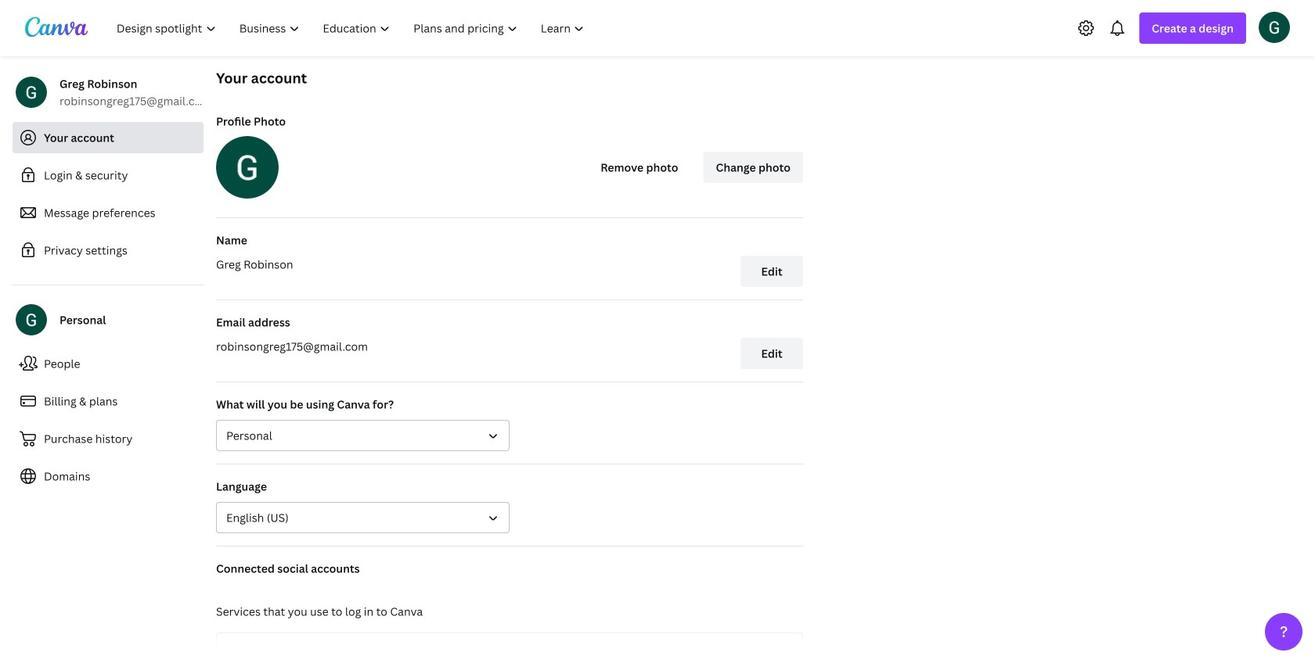 Task type: vqa. For each thing, say whether or not it's contained in the screenshot.
Site Map Team Whiteboard in Purple Blue Green Friendly Professional Style group
no



Task type: locate. For each thing, give the bounding box(es) containing it.
Language: English (US) button
[[216, 503, 510, 534]]

None button
[[216, 420, 510, 452]]



Task type: describe. For each thing, give the bounding box(es) containing it.
top level navigation element
[[106, 13, 598, 44]]

greg robinson image
[[1259, 12, 1290, 43]]



